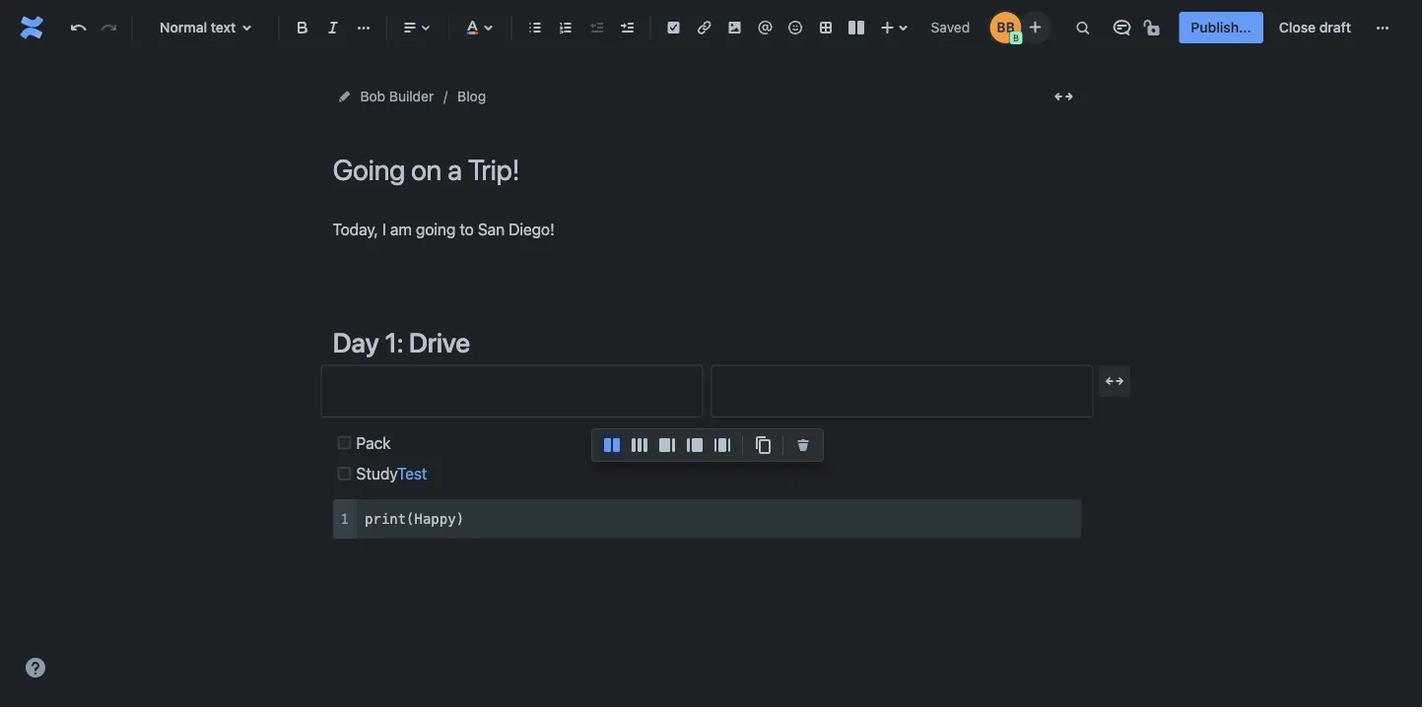 Task type: describe. For each thing, give the bounding box(es) containing it.
test link
[[397, 465, 427, 483]]

going
[[416, 220, 456, 239]]

Main content area, start typing to enter text. text field
[[321, 216, 1094, 539]]

emoji image
[[784, 16, 808, 39]]

saved
[[931, 19, 970, 35]]

mention image
[[753, 16, 777, 39]]

day
[[333, 326, 379, 358]]

close
[[1279, 19, 1316, 35]]

move this blog image
[[337, 89, 352, 104]]

study test
[[356, 465, 427, 483]]

print(happy)
[[365, 511, 464, 527]]

two columns image
[[600, 434, 624, 457]]

bob builder
[[360, 88, 434, 104]]

Blog post title text field
[[333, 154, 1082, 186]]

table image
[[814, 16, 838, 39]]

to
[[460, 220, 474, 239]]

bullet list ⌘⇧8 image
[[523, 16, 547, 39]]

redo ⌘⇧z image
[[97, 16, 121, 39]]

left sidebar image
[[683, 434, 707, 457]]

bob builder image
[[990, 12, 1022, 43]]

make page full-width image
[[1052, 85, 1076, 108]]

find and replace image
[[1071, 16, 1095, 39]]

go wide image
[[1103, 370, 1127, 393]]

pack
[[356, 434, 391, 452]]

normal text button
[[141, 6, 270, 49]]

san
[[478, 220, 505, 239]]

diego!
[[509, 220, 555, 239]]



Task type: locate. For each thing, give the bounding box(es) containing it.
italic ⌘i image
[[321, 16, 345, 39]]

test
[[397, 465, 427, 483]]

normal text
[[160, 19, 236, 35]]

confluence image
[[16, 12, 47, 43]]

undo ⌘z image
[[66, 16, 90, 39]]

add image, video, or file image
[[723, 16, 747, 39]]

editor toolbar toolbar
[[592, 430, 823, 483]]

publish...
[[1191, 19, 1252, 35]]

day 1: drive
[[333, 326, 470, 358]]

outdent ⇧tab image
[[584, 16, 608, 39]]

indent tab image
[[615, 16, 639, 39]]

more formatting image
[[352, 16, 375, 39]]

draft
[[1320, 19, 1352, 35]]

action item image
[[662, 16, 686, 39]]

no restrictions image
[[1142, 16, 1166, 39]]

publish... button
[[1179, 12, 1264, 43]]

link image
[[693, 16, 716, 39]]

align left image
[[398, 16, 422, 39]]

builder
[[389, 88, 434, 104]]

blog
[[458, 88, 486, 104]]

bob builder link
[[360, 85, 434, 108]]

today,
[[333, 220, 378, 239]]

more image
[[1371, 16, 1395, 39]]

help image
[[24, 657, 47, 680]]

am
[[390, 220, 412, 239]]

study
[[356, 465, 397, 483]]

comment icon image
[[1110, 16, 1134, 39]]

invite to edit image
[[1024, 15, 1047, 39]]

drive
[[409, 326, 470, 358]]

close draft
[[1279, 19, 1352, 35]]

close draft button
[[1268, 12, 1363, 43]]

remove image
[[792, 434, 815, 457]]

bob
[[360, 88, 386, 104]]

layouts image
[[845, 16, 868, 39]]

confluence image
[[16, 12, 47, 43]]

numbered list ⌘⇧7 image
[[554, 16, 578, 39]]

right sidebar image
[[656, 434, 679, 457]]

today, i am going to san diego!
[[333, 220, 555, 239]]

copy image
[[751, 434, 775, 457]]

text
[[211, 19, 236, 35]]

1:
[[385, 326, 403, 358]]

three columns with sidebars image
[[711, 434, 734, 457]]

i
[[382, 220, 386, 239]]

normal
[[160, 19, 207, 35]]

three columns image
[[628, 434, 652, 457]]

blog link
[[458, 85, 486, 108]]

bold ⌘b image
[[291, 16, 314, 39]]



Task type: vqa. For each thing, say whether or not it's contained in the screenshot.
first The Unstar This Space image from the top of the page
no



